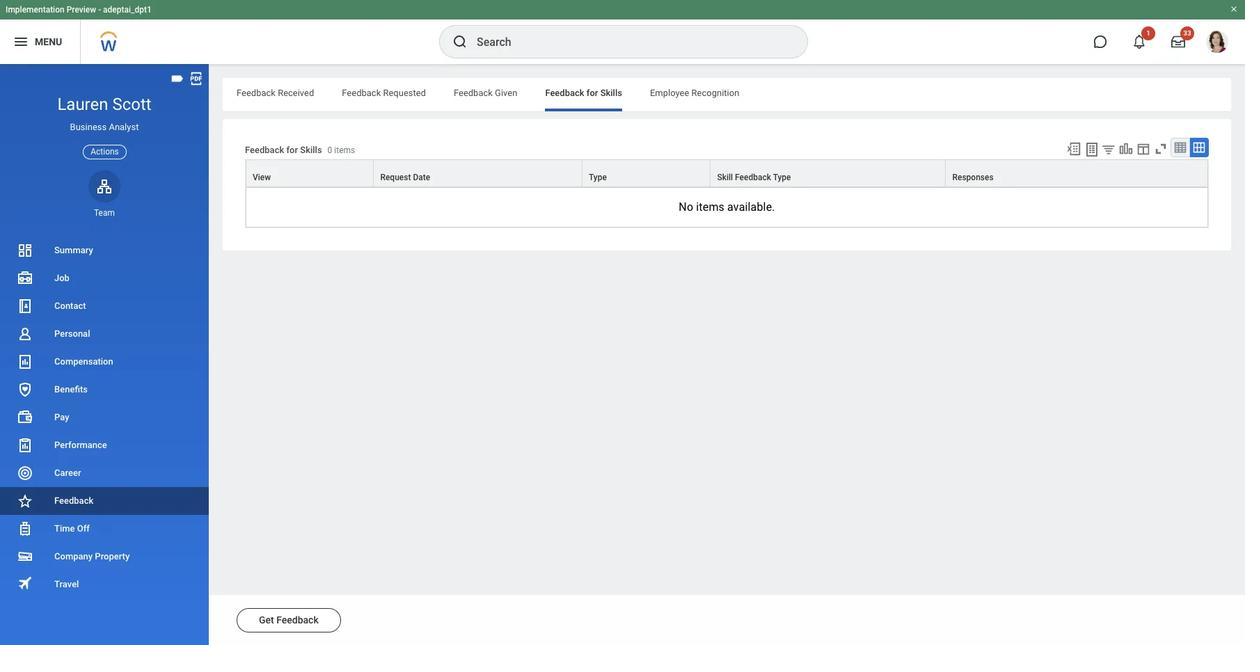 Task type: vqa. For each thing, say whether or not it's contained in the screenshot.
inbox icon
no



Task type: locate. For each thing, give the bounding box(es) containing it.
feedback inside feedback link
[[54, 496, 93, 506]]

0 horizontal spatial skills
[[300, 145, 322, 155]]

feedback inside get feedback 'button'
[[276, 615, 319, 626]]

expand/collapse chart image
[[1119, 141, 1134, 157]]

skills
[[601, 88, 622, 98], [300, 145, 322, 155]]

feedback left received
[[237, 88, 276, 98]]

job link
[[0, 265, 209, 292]]

0 horizontal spatial items
[[334, 146, 355, 155]]

feedback for feedback given
[[454, 88, 493, 98]]

row containing view
[[246, 159, 1208, 187]]

team lauren scott element
[[88, 207, 120, 219]]

for inside tab list
[[587, 88, 598, 98]]

job
[[54, 273, 70, 283]]

skills left 0
[[300, 145, 322, 155]]

view
[[253, 173, 271, 182]]

skills for feedback for skills 0 items
[[300, 145, 322, 155]]

business
[[70, 122, 107, 132]]

personal
[[54, 329, 90, 339]]

travel link
[[0, 571, 209, 599]]

tab list containing feedback received
[[223, 78, 1231, 111]]

personal link
[[0, 320, 209, 348]]

0 vertical spatial skills
[[601, 88, 622, 98]]

off
[[77, 523, 90, 534]]

feedback link
[[0, 487, 209, 515]]

inbox large image
[[1172, 35, 1186, 49]]

summary
[[54, 245, 93, 255]]

request
[[380, 173, 411, 182]]

skills inside tab list
[[601, 88, 622, 98]]

summary image
[[17, 242, 33, 259]]

select to filter grid data image
[[1101, 142, 1117, 157]]

33
[[1184, 29, 1192, 37]]

feedback up view
[[245, 145, 284, 155]]

performance image
[[17, 437, 33, 454]]

search image
[[452, 33, 468, 50]]

tab list
[[223, 78, 1231, 111]]

Search Workday  search field
[[477, 26, 779, 57]]

1 button
[[1124, 26, 1156, 57]]

1 type from the left
[[589, 173, 607, 182]]

0 vertical spatial items
[[334, 146, 355, 155]]

feedback requested
[[342, 88, 426, 98]]

for up view popup button
[[286, 145, 298, 155]]

2 type from the left
[[773, 173, 791, 182]]

fullscreen image
[[1153, 141, 1169, 157]]

1 horizontal spatial skills
[[601, 88, 622, 98]]

items right 0
[[334, 146, 355, 155]]

company property
[[54, 551, 130, 562]]

notifications large image
[[1133, 35, 1147, 49]]

implementation preview -   adeptai_dpt1
[[6, 5, 152, 15]]

view button
[[246, 160, 373, 187]]

for
[[587, 88, 598, 98], [286, 145, 298, 155]]

for down search workday search box
[[587, 88, 598, 98]]

contact image
[[17, 298, 33, 315]]

received
[[278, 88, 314, 98]]

0 horizontal spatial for
[[286, 145, 298, 155]]

get feedback button
[[237, 608, 341, 633]]

type inside popup button
[[773, 173, 791, 182]]

time off image
[[17, 521, 33, 537]]

tag image
[[170, 71, 185, 86]]

0 vertical spatial for
[[587, 88, 598, 98]]

items
[[334, 146, 355, 155], [696, 201, 725, 214]]

feedback left given
[[454, 88, 493, 98]]

career image
[[17, 465, 33, 482]]

feedback right skill
[[735, 173, 771, 182]]

career link
[[0, 459, 209, 487]]

feedback received
[[237, 88, 314, 98]]

type
[[589, 173, 607, 182], [773, 173, 791, 182]]

1 vertical spatial items
[[696, 201, 725, 214]]

toolbar
[[1060, 138, 1209, 159]]

request date
[[380, 173, 430, 182]]

feedback for skills
[[545, 88, 622, 98]]

feedback up time off
[[54, 496, 93, 506]]

1 vertical spatial for
[[286, 145, 298, 155]]

list containing summary
[[0, 237, 209, 599]]

items right no
[[696, 201, 725, 214]]

1 horizontal spatial for
[[587, 88, 598, 98]]

compensation
[[54, 356, 113, 367]]

feedback for feedback
[[54, 496, 93, 506]]

time off
[[54, 523, 90, 534]]

lauren
[[57, 95, 108, 114]]

skills for feedback for skills
[[601, 88, 622, 98]]

menu button
[[0, 19, 80, 64]]

1 vertical spatial skills
[[300, 145, 322, 155]]

feedback for feedback for skills 0 items
[[245, 145, 284, 155]]

view team image
[[96, 178, 113, 195]]

list
[[0, 237, 209, 599]]

travel image
[[17, 575, 33, 592]]

available.
[[728, 201, 775, 214]]

feedback left requested
[[342, 88, 381, 98]]

0 horizontal spatial type
[[589, 173, 607, 182]]

33 button
[[1163, 26, 1195, 57]]

team
[[94, 208, 115, 218]]

feedback
[[237, 88, 276, 98], [342, 88, 381, 98], [454, 88, 493, 98], [545, 88, 584, 98], [245, 145, 284, 155], [735, 173, 771, 182], [54, 496, 93, 506], [276, 615, 319, 626]]

skills down search workday search box
[[601, 88, 622, 98]]

row
[[246, 159, 1208, 187]]

menu banner
[[0, 0, 1245, 64]]

feedback right get
[[276, 615, 319, 626]]

preview
[[67, 5, 96, 15]]

actions button
[[83, 144, 127, 159]]

for for feedback for skills
[[587, 88, 598, 98]]

1 horizontal spatial items
[[696, 201, 725, 214]]

feedback right given
[[545, 88, 584, 98]]

1 horizontal spatial type
[[773, 173, 791, 182]]



Task type: describe. For each thing, give the bounding box(es) containing it.
pay
[[54, 412, 69, 423]]

performance
[[54, 440, 107, 450]]

actions
[[91, 147, 119, 156]]

travel
[[54, 579, 79, 590]]

expand table image
[[1192, 141, 1206, 155]]

benefits link
[[0, 376, 209, 404]]

request date button
[[374, 160, 582, 187]]

time off link
[[0, 515, 209, 543]]

business analyst
[[70, 122, 139, 132]]

export to excel image
[[1066, 141, 1082, 157]]

type inside popup button
[[589, 173, 607, 182]]

contact link
[[0, 292, 209, 320]]

feedback for feedback received
[[237, 88, 276, 98]]

skill feedback type button
[[711, 160, 946, 187]]

benefits image
[[17, 381, 33, 398]]

view printable version (pdf) image
[[189, 71, 204, 86]]

recognition
[[692, 88, 740, 98]]

items inside feedback for skills 0 items
[[334, 146, 355, 155]]

feedback inside skill feedback type popup button
[[735, 173, 771, 182]]

company property image
[[17, 549, 33, 565]]

job image
[[17, 270, 33, 287]]

no items available.
[[679, 201, 775, 214]]

feedback image
[[17, 493, 33, 510]]

compensation image
[[17, 354, 33, 370]]

feedback for feedback for skills
[[545, 88, 584, 98]]

menu
[[35, 36, 62, 47]]

-
[[98, 5, 101, 15]]

personal image
[[17, 326, 33, 342]]

company property link
[[0, 543, 209, 571]]

skill
[[717, 173, 733, 182]]

1
[[1147, 29, 1151, 37]]

type button
[[583, 160, 710, 187]]

analyst
[[109, 122, 139, 132]]

get
[[259, 615, 274, 626]]

feedback given
[[454, 88, 517, 98]]

summary link
[[0, 237, 209, 265]]

team link
[[88, 170, 120, 219]]

lauren scott
[[57, 95, 151, 114]]

pay link
[[0, 404, 209, 432]]

employee
[[650, 88, 689, 98]]

skill feedback type
[[717, 173, 791, 182]]

performance link
[[0, 432, 209, 459]]

pay image
[[17, 409, 33, 426]]

career
[[54, 468, 81, 478]]

get feedback
[[259, 615, 319, 626]]

requested
[[383, 88, 426, 98]]

compensation link
[[0, 348, 209, 376]]

given
[[495, 88, 517, 98]]

table image
[[1174, 141, 1188, 155]]

scott
[[112, 95, 151, 114]]

adeptai_dpt1
[[103, 5, 152, 15]]

export to worksheets image
[[1084, 141, 1101, 158]]

time
[[54, 523, 75, 534]]

profile logan mcneil image
[[1206, 31, 1229, 56]]

property
[[95, 551, 130, 562]]

company
[[54, 551, 93, 562]]

date
[[413, 173, 430, 182]]

feedback for feedback requested
[[342, 88, 381, 98]]

responses
[[953, 173, 994, 182]]

0
[[328, 146, 332, 155]]

justify image
[[13, 33, 29, 50]]

click to view/edit grid preferences image
[[1136, 141, 1151, 157]]

feedback for skills 0 items
[[245, 145, 355, 155]]

benefits
[[54, 384, 88, 395]]

close environment banner image
[[1230, 5, 1238, 13]]

no
[[679, 201, 693, 214]]

implementation
[[6, 5, 65, 15]]

employee recognition
[[650, 88, 740, 98]]

responses button
[[946, 160, 1208, 187]]

for for feedback for skills 0 items
[[286, 145, 298, 155]]

navigation pane region
[[0, 64, 209, 645]]

contact
[[54, 301, 86, 311]]



